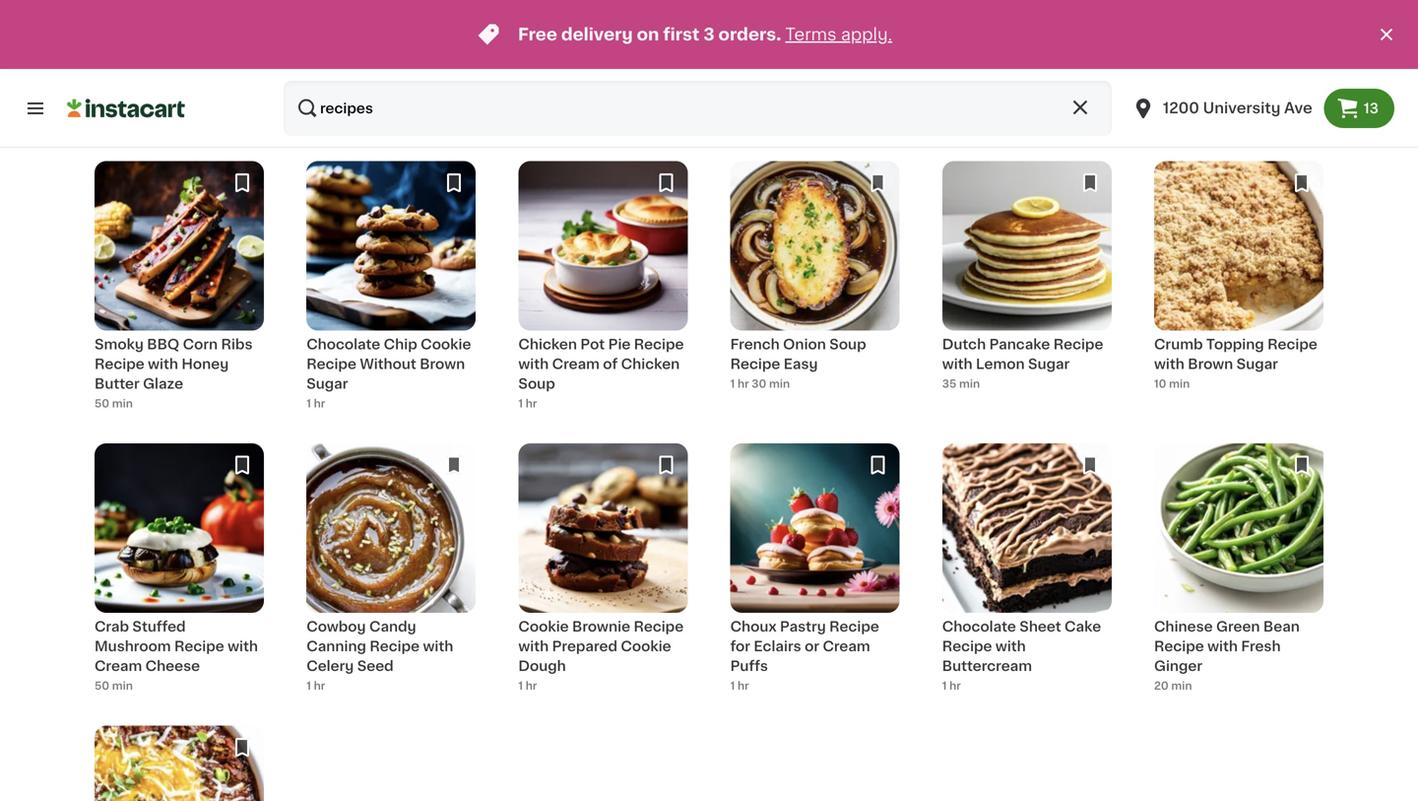 Task type: vqa. For each thing, say whether or not it's contained in the screenshot.
50 min associated with Crab Stuffed Mushroom Recipe with Cream Cheese
yes



Task type: describe. For each thing, give the bounding box(es) containing it.
bruschetta recipe with mozzarella and basil 30 min
[[1155, 55, 1321, 107]]

1200 university ave button
[[1132, 81, 1313, 136]]

recipe inside cowboy candy canning recipe with celery seed
[[370, 640, 420, 653]]

30 inside bruschetta recipe with mozzarella and basil 30 min
[[1155, 96, 1170, 107]]

of
[[603, 357, 618, 371]]

hr for chicken pot pie recipe with cream of chicken soup
[[526, 398, 537, 409]]

chocolate for with
[[943, 620, 1017, 634]]

puffs
[[731, 659, 768, 673]]

with inside cookie brownie recipe with prepared cookie dough
[[519, 640, 549, 653]]

soup inside the french onion soup recipe easy
[[830, 338, 867, 351]]

frappe
[[777, 55, 827, 69]]

with inside dutch pancake recipe with lemon sugar
[[943, 357, 973, 371]]

recipe inside chocolate sheet cake recipe with buttercream
[[943, 640, 993, 653]]

soup inside chicken pot pie recipe with cream of chicken soup
[[519, 377, 555, 391]]

Search field
[[284, 81, 1112, 136]]

sheet
[[1020, 620, 1062, 634]]

french
[[731, 338, 780, 351]]

recipe card group containing cookie brownie recipe with prepared cookie dough
[[519, 443, 688, 694]]

recipe card group containing smoky bbq corn ribs recipe with honey butter glaze
[[95, 161, 264, 412]]

glaze inside "smoky bbq corn ribs recipe with honey butter glaze"
[[143, 377, 183, 391]]

recipe card group containing chocolate sheet cake recipe with buttercream
[[943, 443, 1112, 694]]

recipe card group containing dutch pancake recipe with lemon sugar
[[943, 161, 1112, 404]]

recipe inside the mouthwatering fish taco recipe & crunchy slaw 30 min
[[132, 75, 182, 89]]

min for dutch pancake recipe with lemon sugar
[[960, 379, 981, 389]]

1 for french onion soup recipe easy
[[731, 379, 735, 389]]

choux
[[731, 620, 777, 634]]

with inside chicken pot pie recipe with cream of chicken soup
[[519, 357, 549, 371]]

cinnamon roll pancake recipe with cream cheese glaze link
[[943, 0, 1112, 130]]

1 horizontal spatial chicken
[[621, 357, 680, 371]]

chocolate sheet cake recipe with buttercream
[[943, 620, 1102, 673]]

50 for smoky bbq corn ribs recipe with honey butter glaze
[[95, 398, 109, 409]]

corn
[[183, 338, 218, 351]]

with inside chocolate sheet cake recipe with buttercream
[[996, 640, 1026, 653]]

min for greek frappe recipe
[[741, 77, 761, 88]]

recipe inside dutch pancake recipe with lemon sugar
[[1054, 338, 1104, 351]]

recipe card group containing french onion soup recipe easy
[[731, 161, 900, 404]]

egg
[[640, 55, 668, 69]]

1200 university ave button
[[1120, 81, 1325, 136]]

recipe card group containing cowboy candy canning recipe with celery seed
[[307, 443, 476, 694]]

with inside bruschetta recipe with mozzarella and basil 30 min
[[1291, 55, 1321, 69]]

1 for chocolate sheet cake recipe with buttercream
[[943, 680, 947, 691]]

recipe card group containing chocolate chip cookie recipe without brown sugar
[[307, 161, 476, 412]]

1200
[[1163, 101, 1200, 115]]

greek
[[731, 55, 774, 69]]

1 hr 30 min
[[731, 379, 790, 389]]

fresh
[[1242, 640, 1281, 653]]

hr for cowboy candy canning recipe with celery seed
[[314, 680, 325, 691]]

candy
[[369, 620, 416, 634]]

min inside the mouthwatering fish taco recipe & crunchy slaw 30 min
[[112, 116, 133, 127]]

batter
[[411, 55, 456, 69]]

brownie
[[573, 620, 631, 634]]

shrimp
[[357, 55, 408, 69]]

with inside chinese green bean recipe with fresh ginger
[[1208, 640, 1239, 653]]

eclairs
[[754, 640, 802, 653]]

limited time offer region
[[0, 0, 1376, 69]]

min for crispy shrimp batter recipe
[[324, 96, 345, 107]]

chocolate chip cookie recipe without brown sugar
[[307, 338, 471, 391]]

crab
[[95, 620, 129, 634]]

butter
[[95, 377, 140, 391]]

30 inside the recipe card group
[[752, 379, 767, 389]]

with inside cinnamon roll pancake recipe with cream cheese glaze
[[996, 75, 1026, 89]]

university
[[1204, 101, 1281, 115]]

cream inside choux pastry recipe for eclairs or cream puffs
[[823, 640, 871, 653]]

mozzarella
[[1155, 75, 1231, 89]]

easy
[[784, 357, 818, 371]]

free delivery on first 3 orders. terms apply.
[[518, 26, 893, 43]]

1 hr for choux pastry recipe for eclairs or cream puffs
[[731, 680, 749, 691]]

korean
[[519, 55, 569, 69]]

cream for crab stuffed mushroom recipe with cream cheese
[[95, 659, 142, 673]]

hr for cookie brownie recipe with prepared cookie dough
[[526, 680, 537, 691]]

free
[[518, 26, 558, 43]]

1 for cookie brownie recipe with prepared cookie dough
[[519, 680, 523, 691]]

dutch
[[943, 338, 986, 351]]

terms
[[786, 26, 837, 43]]

0 vertical spatial chicken
[[519, 338, 577, 351]]

korean steamed egg recipe link
[[519, 0, 688, 121]]

smoky bbq corn ribs recipe with honey butter glaze
[[95, 338, 253, 391]]

crumb
[[1155, 338, 1204, 351]]

roll
[[1019, 55, 1046, 69]]

recipe inside 'crab stuffed mushroom recipe with cream cheese'
[[174, 640, 224, 653]]

10
[[1155, 379, 1167, 389]]

brown inside crumb topping recipe with brown sugar
[[1189, 357, 1234, 371]]

30 inside the mouthwatering fish taco recipe & crunchy slaw 30 min
[[95, 116, 109, 127]]

recipe inside "smoky bbq corn ribs recipe with honey butter glaze"
[[95, 357, 145, 371]]

recipe card group containing chicken pot pie recipe with cream of chicken soup
[[519, 161, 688, 412]]

hr for chocolate chip cookie recipe without brown sugar
[[314, 398, 325, 409]]

5
[[731, 77, 738, 88]]

35 min
[[943, 379, 981, 389]]

green
[[1217, 620, 1261, 634]]

recipe card group containing chinese green bean recipe with fresh ginger
[[1155, 443, 1324, 694]]

smoky
[[95, 338, 144, 351]]

instacart logo image
[[67, 97, 185, 120]]

1 for chocolate chip cookie recipe without brown sugar
[[307, 398, 311, 409]]

recipe inside choux pastry recipe for eclairs or cream puffs
[[830, 620, 880, 634]]

min down easy
[[769, 379, 790, 389]]

crumb topping recipe with brown sugar
[[1155, 338, 1318, 371]]

prepared
[[552, 640, 618, 653]]

cake
[[1065, 620, 1102, 634]]

bruschetta
[[1155, 55, 1234, 69]]

30 min
[[307, 96, 345, 107]]

and
[[1234, 75, 1261, 89]]

terms apply. link
[[786, 26, 893, 43]]

canning
[[307, 640, 366, 653]]

for
[[731, 640, 751, 653]]

glaze inside cinnamon roll pancake recipe with cream cheese glaze
[[1001, 95, 1041, 109]]

chip
[[384, 338, 418, 351]]

buttercream
[[943, 659, 1033, 673]]

dough
[[519, 659, 566, 673]]

chocolate for without
[[307, 338, 381, 351]]

celery
[[307, 659, 354, 673]]

1 for chicken pot pie recipe with cream of chicken soup
[[519, 398, 523, 409]]

10 min
[[1155, 379, 1191, 389]]

recipe inside cookie brownie recipe with prepared cookie dough
[[634, 620, 684, 634]]

topping
[[1207, 338, 1265, 351]]

choux pastry recipe for eclairs or cream puffs
[[731, 620, 880, 673]]

recipe inside the crispy shrimp batter recipe
[[307, 75, 357, 89]]

cookie inside the chocolate chip cookie recipe without brown sugar
[[421, 338, 471, 351]]

chicken pot pie recipe with cream of chicken soup
[[519, 338, 684, 391]]



Task type: locate. For each thing, give the bounding box(es) containing it.
20
[[1155, 680, 1169, 691]]

soup
[[830, 338, 867, 351], [519, 377, 555, 391]]

mushroom
[[95, 640, 171, 653]]

stuffed
[[132, 620, 186, 634]]

cookie up dough
[[519, 620, 569, 634]]

1 down the chocolate chip cookie recipe without brown sugar
[[307, 398, 311, 409]]

1 horizontal spatial soup
[[830, 338, 867, 351]]

min
[[741, 77, 761, 88], [324, 96, 345, 107], [1172, 96, 1193, 107], [112, 116, 133, 127], [769, 379, 790, 389], [960, 379, 981, 389], [1170, 379, 1191, 389], [112, 398, 133, 409], [112, 680, 133, 691], [1172, 680, 1193, 691]]

with inside "smoky bbq corn ribs recipe with honey butter glaze"
[[148, 357, 178, 371]]

cookie right chip
[[421, 338, 471, 351]]

min down butter
[[112, 398, 133, 409]]

30 down crispy
[[307, 96, 321, 107]]

min down crispy
[[324, 96, 345, 107]]

min right 5
[[741, 77, 761, 88]]

1 vertical spatial chicken
[[621, 357, 680, 371]]

without
[[360, 357, 417, 371]]

honey
[[182, 357, 229, 371]]

0 vertical spatial 50 min
[[95, 398, 133, 409]]

min inside bruschetta recipe with mozzarella and basil 30 min
[[1172, 96, 1193, 107]]

hr down the chocolate chip cookie recipe without brown sugar
[[314, 398, 325, 409]]

sugar
[[1029, 357, 1070, 371], [1237, 357, 1279, 371], [307, 377, 348, 391]]

30 down slaw
[[95, 116, 109, 127]]

bbq
[[147, 338, 180, 351]]

1 vertical spatial 50
[[95, 680, 109, 691]]

recipe card group containing crab stuffed mushroom recipe with cream cheese
[[95, 443, 264, 694]]

hr down dough
[[526, 680, 537, 691]]

0 horizontal spatial cheese
[[145, 659, 200, 673]]

1 vertical spatial glaze
[[143, 377, 183, 391]]

crispy
[[307, 55, 354, 69]]

steamed
[[573, 55, 637, 69]]

1200 university ave
[[1163, 101, 1313, 115]]

min down slaw
[[112, 116, 133, 127]]

sugar for topping
[[1237, 357, 1279, 371]]

50 down butter
[[95, 398, 109, 409]]

30
[[307, 96, 321, 107], [1155, 96, 1170, 107], [95, 116, 109, 127], [752, 379, 767, 389]]

50 min for smoky bbq corn ribs recipe with honey butter glaze
[[95, 398, 133, 409]]

min down mushroom
[[112, 680, 133, 691]]

1 horizontal spatial cookie
[[519, 620, 569, 634]]

mouthwatering fish taco recipe & crunchy slaw 30 min
[[95, 55, 262, 127]]

hr down chicken pot pie recipe with cream of chicken soup
[[526, 398, 537, 409]]

with inside crumb topping recipe with brown sugar
[[1155, 357, 1185, 371]]

1 hr for cowboy candy canning recipe with celery seed
[[307, 680, 325, 691]]

1 hr down dough
[[519, 680, 537, 691]]

2 50 min from the top
[[95, 680, 133, 691]]

50 min
[[95, 398, 133, 409], [95, 680, 133, 691]]

crunchy
[[200, 75, 262, 89]]

1 for choux pastry recipe for eclairs or cream puffs
[[731, 680, 735, 691]]

1 hr down puffs
[[731, 680, 749, 691]]

recipe inside chicken pot pie recipe with cream of chicken soup
[[634, 338, 684, 351]]

cookie brownie recipe with prepared cookie dough
[[519, 620, 684, 673]]

pastry
[[780, 620, 826, 634]]

brown right the without
[[420, 357, 465, 371]]

min for crab stuffed mushroom recipe with cream cheese
[[112, 680, 133, 691]]

1 brown from the left
[[420, 357, 465, 371]]

recipe
[[830, 55, 880, 69], [1237, 55, 1287, 69], [132, 75, 182, 89], [307, 75, 357, 89], [519, 75, 569, 89], [943, 75, 993, 89], [634, 338, 684, 351], [1054, 338, 1104, 351], [1268, 338, 1318, 351], [95, 357, 145, 371], [307, 357, 357, 371], [731, 357, 781, 371], [634, 620, 684, 634], [830, 620, 880, 634], [174, 640, 224, 653], [370, 640, 420, 653], [943, 640, 993, 653], [1155, 640, 1205, 653]]

cheese for stuffed
[[145, 659, 200, 673]]

with inside 'crab stuffed mushroom recipe with cream cheese'
[[228, 640, 258, 653]]

sugar inside crumb topping recipe with brown sugar
[[1237, 357, 1279, 371]]

1 down dough
[[519, 680, 523, 691]]

1 hr for chocolate chip cookie recipe without brown sugar
[[307, 398, 325, 409]]

fish
[[206, 55, 236, 69]]

50
[[95, 398, 109, 409], [95, 680, 109, 691]]

0 vertical spatial soup
[[830, 338, 867, 351]]

recipe inside 'korean steamed egg recipe'
[[519, 75, 569, 89]]

pancake
[[1050, 55, 1111, 69], [990, 338, 1051, 351]]

chocolate up the without
[[307, 338, 381, 351]]

0 horizontal spatial chocolate
[[307, 338, 381, 351]]

glaze down roll
[[1001, 95, 1041, 109]]

hr down puffs
[[738, 680, 749, 691]]

1 down buttercream at the right bottom of the page
[[943, 680, 947, 691]]

cream down roll
[[1030, 75, 1077, 89]]

13 button
[[1325, 89, 1395, 128]]

pancake inside dutch pancake recipe with lemon sugar
[[990, 338, 1051, 351]]

1 horizontal spatial glaze
[[1001, 95, 1041, 109]]

1 vertical spatial pancake
[[990, 338, 1051, 351]]

on
[[637, 26, 660, 43]]

1 down 'celery' at the left bottom of the page
[[307, 680, 311, 691]]

min down the mozzarella
[[1172, 96, 1193, 107]]

seed
[[357, 659, 394, 673]]

30 down french
[[752, 379, 767, 389]]

1 hr
[[307, 398, 325, 409], [519, 398, 537, 409], [307, 680, 325, 691], [519, 680, 537, 691], [731, 680, 749, 691], [943, 680, 961, 691]]

cream down pot at the left
[[552, 357, 600, 371]]

brown inside the chocolate chip cookie recipe without brown sugar
[[420, 357, 465, 371]]

50 min down mushroom
[[95, 680, 133, 691]]

cream
[[1030, 75, 1077, 89], [552, 357, 600, 371], [823, 640, 871, 653], [95, 659, 142, 673]]

1 50 min from the top
[[95, 398, 133, 409]]

recipe inside chinese green bean recipe with fresh ginger
[[1155, 640, 1205, 653]]

hr down french
[[738, 379, 749, 389]]

50 min for crab stuffed mushroom recipe with cream cheese
[[95, 680, 133, 691]]

first
[[663, 26, 700, 43]]

crispy shrimp batter recipe
[[307, 55, 456, 89]]

3
[[704, 26, 715, 43]]

hr for chocolate sheet cake recipe with buttercream
[[950, 680, 961, 691]]

ginger
[[1155, 659, 1203, 673]]

1 horizontal spatial cheese
[[943, 95, 997, 109]]

chinese green bean recipe with fresh ginger
[[1155, 620, 1300, 673]]

pancake inside cinnamon roll pancake recipe with cream cheese glaze
[[1050, 55, 1111, 69]]

cowboy
[[307, 620, 366, 634]]

0 vertical spatial cookie
[[421, 338, 471, 351]]

0 horizontal spatial glaze
[[143, 377, 183, 391]]

cream inside cinnamon roll pancake recipe with cream cheese glaze
[[1030, 75, 1077, 89]]

chicken left pot at the left
[[519, 338, 577, 351]]

chocolate inside chocolate sheet cake recipe with buttercream
[[943, 620, 1017, 634]]

0 horizontal spatial soup
[[519, 377, 555, 391]]

sugar inside the chocolate chip cookie recipe without brown sugar
[[307, 377, 348, 391]]

cinnamon roll pancake recipe with cream cheese glaze
[[943, 55, 1111, 109]]

1 vertical spatial cookie
[[519, 620, 569, 634]]

50 down mushroom
[[95, 680, 109, 691]]

pie
[[609, 338, 631, 351]]

lemon
[[976, 357, 1025, 371]]

cheese inside cinnamon roll pancake recipe with cream cheese glaze
[[943, 95, 997, 109]]

greek frappe recipe
[[731, 55, 880, 69]]

recipe card group
[[95, 161, 264, 412], [307, 161, 476, 412], [519, 161, 688, 412], [731, 161, 900, 404], [943, 161, 1112, 404], [1155, 161, 1324, 404], [95, 443, 264, 694], [307, 443, 476, 694], [519, 443, 688, 694], [731, 443, 900, 694], [943, 443, 1112, 694], [1155, 443, 1324, 694], [95, 726, 264, 801]]

onion
[[783, 338, 827, 351]]

0 horizontal spatial cookie
[[421, 338, 471, 351]]

hr for choux pastry recipe for eclairs or cream puffs
[[738, 680, 749, 691]]

recipe inside the chocolate chip cookie recipe without brown sugar
[[307, 357, 357, 371]]

chinese
[[1155, 620, 1213, 634]]

2 brown from the left
[[1189, 357, 1234, 371]]

recipe inside crumb topping recipe with brown sugar
[[1268, 338, 1318, 351]]

dutch pancake recipe with lemon sugar
[[943, 338, 1104, 371]]

french onion soup recipe easy
[[731, 338, 867, 371]]

min for crumb topping recipe with brown sugar
[[1170, 379, 1191, 389]]

glaze down the bbq
[[143, 377, 183, 391]]

None search field
[[284, 81, 1112, 136]]

apply.
[[841, 26, 893, 43]]

1 hr down chicken pot pie recipe with cream of chicken soup
[[519, 398, 537, 409]]

cream right or
[[823, 640, 871, 653]]

0 vertical spatial glaze
[[1001, 95, 1041, 109]]

1 vertical spatial 50 min
[[95, 680, 133, 691]]

0 horizontal spatial chicken
[[519, 338, 577, 351]]

0 vertical spatial cheese
[[943, 95, 997, 109]]

bean
[[1264, 620, 1300, 634]]

0 horizontal spatial brown
[[420, 357, 465, 371]]

recipe card group containing choux pastry recipe for eclairs or cream puffs
[[731, 443, 900, 694]]

recipe inside bruschetta recipe with mozzarella and basil 30 min
[[1237, 55, 1287, 69]]

recipe inside the french onion soup recipe easy
[[731, 357, 781, 371]]

2 50 from the top
[[95, 680, 109, 691]]

min for chinese green bean recipe with fresh ginger
[[1172, 680, 1193, 691]]

or
[[805, 640, 820, 653]]

hr down 'celery' at the left bottom of the page
[[314, 680, 325, 691]]

min for smoky bbq corn ribs recipe with honey butter glaze
[[112, 398, 133, 409]]

hr
[[738, 379, 749, 389], [314, 398, 325, 409], [526, 398, 537, 409], [314, 680, 325, 691], [526, 680, 537, 691], [738, 680, 749, 691], [950, 680, 961, 691]]

1 vertical spatial chocolate
[[943, 620, 1017, 634]]

1 horizontal spatial chocolate
[[943, 620, 1017, 634]]

cream for chicken pot pie recipe with cream of chicken soup
[[552, 357, 600, 371]]

1 hr down buttercream at the right bottom of the page
[[943, 680, 961, 691]]

sugar inside dutch pancake recipe with lemon sugar
[[1029, 357, 1070, 371]]

ave
[[1285, 101, 1313, 115]]

1 hr down the chocolate chip cookie recipe without brown sugar
[[307, 398, 325, 409]]

sugar for pancake
[[1029, 357, 1070, 371]]

cream inside 'crab stuffed mushroom recipe with cream cheese'
[[95, 659, 142, 673]]

2 vertical spatial cookie
[[621, 640, 672, 653]]

13
[[1364, 101, 1379, 115]]

2 horizontal spatial sugar
[[1237, 357, 1279, 371]]

0 vertical spatial pancake
[[1050, 55, 1111, 69]]

1
[[731, 379, 735, 389], [307, 398, 311, 409], [519, 398, 523, 409], [307, 680, 311, 691], [519, 680, 523, 691], [731, 680, 735, 691], [943, 680, 947, 691]]

cinnamon
[[943, 55, 1016, 69]]

0 vertical spatial 50
[[95, 398, 109, 409]]

min right 35 on the top right of the page
[[960, 379, 981, 389]]

basil
[[1264, 75, 1299, 89]]

cheese down the 'cinnamon'
[[943, 95, 997, 109]]

50 for crab stuffed mushroom recipe with cream cheese
[[95, 680, 109, 691]]

pancake up lemon
[[990, 338, 1051, 351]]

1 vertical spatial cheese
[[145, 659, 200, 673]]

crab stuffed mushroom recipe with cream cheese
[[95, 620, 258, 673]]

1 hr for cookie brownie recipe with prepared cookie dough
[[519, 680, 537, 691]]

cowboy candy canning recipe with celery seed
[[307, 620, 454, 673]]

0 vertical spatial chocolate
[[307, 338, 381, 351]]

0 horizontal spatial sugar
[[307, 377, 348, 391]]

hr for french onion soup recipe easy
[[738, 379, 749, 389]]

cream inside chicken pot pie recipe with cream of chicken soup
[[552, 357, 600, 371]]

1 vertical spatial soup
[[519, 377, 555, 391]]

slaw
[[95, 95, 128, 109]]

1 for cowboy candy canning recipe with celery seed
[[307, 680, 311, 691]]

korean steamed egg recipe
[[519, 55, 668, 89]]

with inside cowboy candy canning recipe with celery seed
[[423, 640, 454, 653]]

30 down the mozzarella
[[1155, 96, 1170, 107]]

2 horizontal spatial cookie
[[621, 640, 672, 653]]

cheese down stuffed
[[145, 659, 200, 673]]

chocolate up buttercream at the right bottom of the page
[[943, 620, 1017, 634]]

1 hr for chocolate sheet cake recipe with buttercream
[[943, 680, 961, 691]]

1 down french
[[731, 379, 735, 389]]

1 hr down 'celery' at the left bottom of the page
[[307, 680, 325, 691]]

ribs
[[221, 338, 253, 351]]

&
[[185, 75, 197, 89]]

orders.
[[719, 26, 782, 43]]

chicken down pie
[[621, 357, 680, 371]]

cookie
[[421, 338, 471, 351], [519, 620, 569, 634], [621, 640, 672, 653]]

chocolate inside the chocolate chip cookie recipe without brown sugar
[[307, 338, 381, 351]]

1 down chicken pot pie recipe with cream of chicken soup
[[519, 398, 523, 409]]

min right 10
[[1170, 379, 1191, 389]]

brown down topping at top right
[[1189, 357, 1234, 371]]

taco
[[95, 75, 129, 89]]

1 horizontal spatial sugar
[[1029, 357, 1070, 371]]

1 hr for chicken pot pie recipe with cream of chicken soup
[[519, 398, 537, 409]]

recipe card group containing crumb topping recipe with brown sugar
[[1155, 161, 1324, 404]]

pancake right roll
[[1050, 55, 1111, 69]]

recipe inside cinnamon roll pancake recipe with cream cheese glaze
[[943, 75, 993, 89]]

50 min down butter
[[95, 398, 133, 409]]

cream for cinnamon roll pancake recipe with cream cheese glaze
[[1030, 75, 1077, 89]]

1 down puffs
[[731, 680, 735, 691]]

35
[[943, 379, 957, 389]]

min down ginger
[[1172, 680, 1193, 691]]

cheese inside 'crab stuffed mushroom recipe with cream cheese'
[[145, 659, 200, 673]]

1 50 from the top
[[95, 398, 109, 409]]

delivery
[[561, 26, 633, 43]]

1 horizontal spatial brown
[[1189, 357, 1234, 371]]

hr down buttercream at the right bottom of the page
[[950, 680, 961, 691]]

5 min
[[731, 77, 761, 88]]

cookie down brownie
[[621, 640, 672, 653]]

cream down mushroom
[[95, 659, 142, 673]]

pot
[[581, 338, 605, 351]]

cheese for roll
[[943, 95, 997, 109]]



